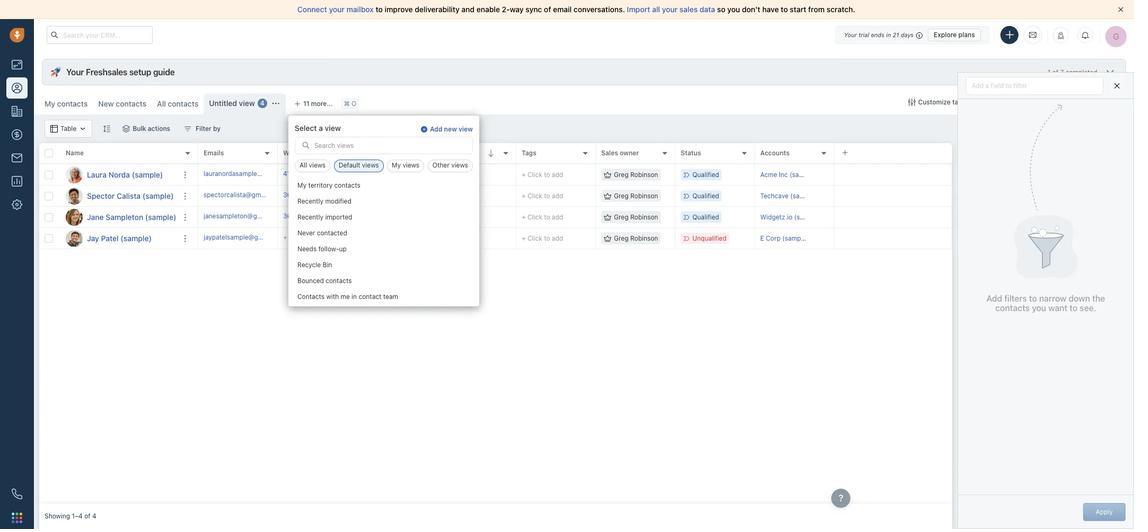 Task type: describe. For each thing, give the bounding box(es) containing it.
data
[[700, 5, 716, 14]]

spector calista (sample)
[[87, 191, 174, 200]]

4167348672
[[283, 170, 322, 178]]

add a field to filter
[[973, 81, 1028, 89]]

j image
[[66, 209, 83, 226]]

contacts for my contacts
[[57, 99, 88, 108]]

1
[[1048, 68, 1051, 76]]

close image
[[1119, 7, 1124, 12]]

a for select
[[319, 124, 323, 133]]

11
[[303, 100, 310, 108]]

Search your CRM... text field
[[47, 26, 153, 44]]

2-
[[502, 5, 510, 14]]

name
[[66, 149, 84, 157]]

0 horizontal spatial contact
[[359, 293, 382, 301]]

acme
[[761, 171, 778, 179]]

acme inc (sample)
[[761, 171, 817, 179]]

press space to select this row. row containing jane sampleton (sample)
[[39, 207, 198, 228]]

freshsales
[[86, 67, 127, 77]]

widgetz.io (sample) link
[[761, 213, 821, 221]]

techcave (sample) link
[[761, 192, 817, 200]]

click for janesampleton@gmail.com 3684932360
[[528, 213, 543, 221]]

have
[[763, 5, 779, 14]]

new contacts
[[98, 99, 147, 108]]

o
[[352, 100, 357, 108]]

activity
[[379, 149, 402, 157]]

my for my territory contacts
[[298, 182, 307, 190]]

laura
[[87, 170, 107, 179]]

unqualified
[[693, 234, 727, 242]]

import contacts group
[[981, 93, 1067, 111]]

47 row group
[[198, 164, 953, 249]]

never contacted
[[298, 229, 347, 237]]

filter
[[196, 125, 212, 133]]

widgetz.io
[[761, 213, 793, 221]]

in for 21
[[887, 31, 892, 38]]

ends
[[872, 31, 885, 38]]

2 horizontal spatial of
[[1053, 68, 1059, 76]]

other views button
[[428, 160, 473, 173]]

add for add filters to narrow down the contacts you want to see.
[[987, 294, 1003, 304]]

add for jaypatelsample@gmail.com + click to add
[[552, 234, 564, 242]]

acme inc (sample) link
[[761, 171, 817, 179]]

conversations.
[[574, 5, 625, 14]]

click for spectorcalista@gmail.com 3684945781
[[528, 192, 543, 200]]

4 inside untitled view 4
[[260, 99, 265, 107]]

press space to select this row. row containing spectorcalista@gmail.com
[[198, 186, 953, 207]]

recently for recently imported
[[298, 214, 324, 221]]

import all your sales data link
[[627, 5, 718, 14]]

work
[[283, 149, 300, 157]]

filter by
[[196, 125, 221, 133]]

patel
[[101, 234, 119, 243]]

⌘
[[344, 100, 350, 108]]

+ click to add for janesampleton@gmail.com 3684932360
[[522, 213, 564, 221]]

plans
[[959, 31, 976, 38]]

lauranordasample@gmail.com
[[204, 170, 294, 178]]

style_myh0__igzzd8unmi image
[[103, 125, 110, 132]]

0 vertical spatial of
[[544, 5, 551, 14]]

bounced contacts
[[298, 277, 352, 285]]

phone element
[[6, 484, 28, 505]]

team
[[383, 293, 398, 301]]

task
[[382, 171, 395, 179]]

e
[[761, 234, 765, 242]]

my views
[[392, 162, 420, 169]]

+ click to add for jaypatelsample@gmail.com + click to add
[[522, 234, 564, 242]]

other views
[[433, 162, 468, 169]]

add new view
[[430, 125, 473, 133]]

improve
[[385, 5, 413, 14]]

l image
[[66, 166, 83, 183]]

corp
[[766, 234, 781, 242]]

j image
[[66, 230, 83, 247]]

greg robinson for techcave (sample)
[[614, 192, 659, 200]]

down
[[1069, 294, 1091, 304]]

qualified for acme inc (sample)
[[693, 171, 720, 179]]

spectorcalista@gmail.com link
[[204, 190, 283, 202]]

accounts
[[761, 149, 790, 157]]

add inside 47 row group
[[369, 171, 381, 179]]

cell for e corp (sample)
[[835, 228, 953, 249]]

press space to select this row. row containing laura norda (sample)
[[39, 164, 198, 186]]

s image
[[66, 188, 83, 205]]

robinson for techcave (sample)
[[631, 192, 659, 200]]

your freshsales setup guide
[[66, 67, 175, 77]]

widgetz.io (sample)
[[761, 213, 821, 221]]

laura norda (sample) link
[[87, 170, 163, 180]]

11 more... button
[[289, 97, 339, 111]]

add for add contact
[[1087, 98, 1099, 106]]

jane sampleton (sample) link
[[87, 212, 176, 223]]

views for default views
[[362, 162, 379, 169]]

actions
[[148, 125, 170, 133]]

my views button
[[387, 160, 425, 173]]

email image
[[1030, 30, 1037, 39]]

import inside import contacts button
[[995, 98, 1015, 106]]

⌘ o
[[344, 100, 357, 108]]

sync
[[526, 5, 542, 14]]

2 your from the left
[[662, 5, 678, 14]]

status
[[681, 149, 702, 157]]

don't
[[743, 5, 761, 14]]

the
[[1093, 294, 1106, 304]]

my contacts
[[45, 99, 88, 108]]

norda
[[109, 170, 130, 179]]

name row
[[39, 143, 198, 164]]

follow-
[[319, 245, 339, 253]]

needs follow-up
[[298, 245, 347, 253]]

showing 1–4 of 4
[[45, 513, 96, 521]]

row group containing laura norda (sample)
[[39, 164, 198, 249]]

filter by button
[[177, 120, 228, 138]]

a for add
[[986, 81, 990, 89]]

greg for techcave (sample)
[[614, 192, 629, 200]]

1 your from the left
[[329, 5, 345, 14]]

techcave (sample)
[[761, 192, 817, 200]]

connect your mailbox to improve deliverability and enable 2-way sync of email conversations. import all your sales data so you don't have to start from scratch.
[[298, 5, 856, 14]]

recently for recently modified
[[298, 198, 324, 206]]

(sample) for laura norda (sample)
[[132, 170, 163, 179]]

jay patel (sample)
[[87, 234, 152, 243]]

jaypatelsample@gmail.com + click to add
[[204, 233, 325, 241]]

mailbox
[[347, 5, 374, 14]]

table
[[953, 98, 968, 106]]

me
[[341, 293, 350, 301]]

47
[[442, 170, 453, 179]]

bounced
[[298, 277, 324, 285]]

spectorcalista@gmail.com 3684945781
[[204, 191, 322, 199]]

in for contact
[[352, 293, 357, 301]]

tags
[[522, 149, 537, 157]]

untitled view 4
[[209, 99, 265, 108]]

contact inside button
[[1101, 98, 1124, 106]]

freshworks switcher image
[[12, 513, 22, 524]]

never
[[298, 229, 315, 237]]

default views
[[339, 162, 379, 169]]

contacts for all contacts
[[168, 99, 199, 108]]

(sample) for jay patel (sample)
[[121, 234, 152, 243]]

next activity
[[363, 149, 402, 157]]

views for all views
[[309, 162, 326, 169]]

press space to select this row. row containing jaypatelsample@gmail.com
[[198, 228, 953, 249]]

techcave
[[761, 192, 789, 200]]

your for your trial ends in 21 days
[[845, 31, 857, 38]]

contacts inside the add filters to narrow down the contacts you want to see.
[[996, 303, 1030, 313]]

qualified for widgetz.io (sample)
[[693, 213, 720, 221]]



Task type: vqa. For each thing, say whether or not it's contained in the screenshot.
Untitled view link
yes



Task type: locate. For each thing, give the bounding box(es) containing it.
janesampleton@gmail.com 3684932360
[[204, 212, 323, 220]]

add for spectorcalista@gmail.com 3684945781
[[552, 192, 564, 200]]

3 views from the left
[[403, 162, 420, 169]]

you left want
[[1033, 303, 1047, 313]]

connect
[[298, 5, 327, 14]]

customize table button
[[902, 93, 975, 111]]

contacts up the filter by button on the left
[[168, 99, 199, 108]]

janesampleton@gmail.com
[[204, 212, 284, 220]]

0 vertical spatial in
[[887, 31, 892, 38]]

view for add new view
[[459, 125, 473, 133]]

of right 1
[[1053, 68, 1059, 76]]

4 + click to add from the top
[[522, 234, 564, 242]]

3 greg from the top
[[614, 213, 629, 221]]

sampleton
[[106, 212, 143, 222]]

view for select a view
[[325, 124, 341, 133]]

jaypatelsample@gmail.com link
[[204, 233, 285, 244]]

1 horizontal spatial contact
[[1101, 98, 1124, 106]]

recently
[[298, 198, 324, 206], [298, 214, 324, 221]]

0 vertical spatial a
[[986, 81, 990, 89]]

0 vertical spatial all
[[157, 99, 166, 108]]

sales
[[602, 149, 619, 157]]

all up the 4167348672
[[300, 162, 307, 169]]

contacts left "narrow"
[[996, 303, 1030, 313]]

press space to select this row. row
[[39, 164, 198, 186], [198, 164, 953, 186], [39, 186, 198, 207], [198, 186, 953, 207], [39, 207, 198, 228], [198, 207, 953, 228], [39, 228, 198, 249], [198, 228, 953, 249]]

your
[[845, 31, 857, 38], [66, 67, 84, 77]]

1 horizontal spatial import
[[995, 98, 1015, 106]]

jay patel (sample) link
[[87, 233, 152, 244]]

0 vertical spatial recently
[[298, 198, 324, 206]]

narrow
[[1040, 294, 1067, 304]]

1–4
[[72, 513, 83, 521]]

add for add a field to filter
[[973, 81, 984, 89]]

row group
[[39, 164, 198, 249]]

+ click to add for spectorcalista@gmail.com 3684945781
[[522, 192, 564, 200]]

(sample) up widgetz.io (sample) link
[[791, 192, 817, 200]]

start
[[790, 5, 807, 14]]

e corp (sample)
[[761, 234, 809, 242]]

0 horizontal spatial of
[[84, 513, 91, 521]]

2 + click to add from the top
[[522, 192, 564, 200]]

enable
[[477, 5, 500, 14]]

2 qualified from the top
[[693, 192, 720, 200]]

of right 1–4 at the left bottom of page
[[84, 513, 91, 521]]

4 right untitled view link
[[260, 99, 265, 107]]

2 robinson from the top
[[631, 192, 659, 200]]

greg for e corp (sample)
[[614, 234, 629, 242]]

want
[[1049, 303, 1068, 313]]

(sample) for jane sampleton (sample)
[[145, 212, 176, 222]]

field
[[992, 81, 1005, 89]]

laura norda (sample)
[[87, 170, 163, 179]]

greg robinson for acme inc (sample)
[[614, 171, 659, 179]]

1 vertical spatial of
[[1053, 68, 1059, 76]]

1 horizontal spatial your
[[662, 5, 678, 14]]

add inside button
[[1087, 98, 1099, 106]]

recycle bin
[[298, 261, 332, 269]]

1 horizontal spatial all
[[300, 162, 307, 169]]

import
[[627, 5, 651, 14], [995, 98, 1015, 106]]

days
[[901, 31, 914, 38]]

select a view
[[295, 124, 341, 133]]

(sample) for e corp (sample)
[[783, 234, 809, 242]]

way
[[510, 5, 524, 14]]

view down more...
[[325, 124, 341, 133]]

0 horizontal spatial in
[[352, 293, 357, 301]]

1 horizontal spatial of
[[544, 5, 551, 14]]

1 qualified from the top
[[693, 171, 720, 179]]

21
[[893, 31, 900, 38]]

lauranordasample@gmail.com link
[[204, 169, 294, 180]]

1 vertical spatial a
[[319, 124, 323, 133]]

import contacts button
[[981, 93, 1049, 111]]

1 horizontal spatial view
[[325, 124, 341, 133]]

a left field
[[986, 81, 990, 89]]

all inside all views button
[[300, 162, 307, 169]]

0 vertical spatial my
[[45, 99, 55, 108]]

contacts up with
[[326, 277, 352, 285]]

recently up never
[[298, 214, 324, 221]]

cell for techcave (sample)
[[835, 186, 953, 206]]

view right 'untitled'
[[239, 99, 255, 108]]

1 vertical spatial your
[[66, 67, 84, 77]]

+ for janesampleton@gmail.com
[[522, 213, 526, 221]]

robinson for e corp (sample)
[[631, 234, 659, 242]]

1 horizontal spatial in
[[887, 31, 892, 38]]

4 robinson from the top
[[631, 234, 659, 242]]

add left the new
[[430, 125, 443, 133]]

all for all contacts
[[157, 99, 166, 108]]

my
[[45, 99, 55, 108], [392, 162, 401, 169], [298, 182, 307, 190]]

e corp (sample) link
[[761, 234, 809, 242]]

guide
[[153, 67, 175, 77]]

setup
[[129, 67, 151, 77]]

(sample) down jane sampleton (sample) link
[[121, 234, 152, 243]]

explore plans
[[934, 31, 976, 38]]

you
[[728, 5, 741, 14], [1033, 303, 1047, 313]]

greg
[[614, 171, 629, 179], [614, 192, 629, 200], [614, 213, 629, 221], [614, 234, 629, 242]]

inc
[[779, 171, 788, 179]]

contacts right new
[[116, 99, 147, 108]]

views down next
[[362, 162, 379, 169]]

you right so
[[728, 5, 741, 14]]

your trial ends in 21 days
[[845, 31, 914, 38]]

greg robinson for e corp (sample)
[[614, 234, 659, 242]]

add
[[973, 81, 984, 89], [1087, 98, 1099, 106], [430, 125, 443, 133], [369, 171, 381, 179], [987, 294, 1003, 304]]

2 vertical spatial qualified
[[693, 213, 720, 221]]

+ add task
[[363, 171, 395, 179]]

0 horizontal spatial your
[[329, 5, 345, 14]]

add inside button
[[973, 81, 984, 89]]

0 horizontal spatial import
[[627, 5, 651, 14]]

1 horizontal spatial your
[[845, 31, 857, 38]]

0 horizontal spatial you
[[728, 5, 741, 14]]

table button
[[45, 120, 92, 138]]

add left field
[[973, 81, 984, 89]]

cell
[[835, 164, 953, 185], [835, 186, 953, 206], [358, 207, 437, 228], [835, 207, 953, 228], [358, 228, 437, 249], [835, 228, 953, 249]]

1 horizontal spatial a
[[986, 81, 990, 89]]

name column header
[[60, 143, 198, 164]]

recently up 3684932360
[[298, 198, 324, 206]]

contacts
[[298, 293, 325, 301]]

0 vertical spatial import
[[627, 5, 651, 14]]

sales
[[680, 5, 698, 14]]

2 horizontal spatial my
[[392, 162, 401, 169]]

0 vertical spatial 4
[[260, 99, 265, 107]]

trial
[[859, 31, 870, 38]]

a inside button
[[986, 81, 990, 89]]

4 views from the left
[[452, 162, 468, 169]]

you inside the add filters to narrow down the contacts you want to see.
[[1033, 303, 1047, 313]]

qualified for techcave (sample)
[[693, 192, 720, 200]]

my for my contacts
[[45, 99, 55, 108]]

recently imported
[[298, 214, 352, 221]]

0 horizontal spatial all
[[157, 99, 166, 108]]

your left the trial
[[845, 31, 857, 38]]

3 qualified from the top
[[693, 213, 720, 221]]

0 vertical spatial you
[[728, 5, 741, 14]]

3 greg robinson from the top
[[614, 213, 659, 221]]

(sample) up 'spector calista (sample)'
[[132, 170, 163, 179]]

(sample) down 'techcave (sample)' link
[[795, 213, 821, 221]]

contacts down add a field to filter button
[[1017, 98, 1044, 106]]

new
[[98, 99, 114, 108]]

+ for lauranordasample@gmail.com
[[522, 171, 526, 179]]

+ click to add
[[522, 171, 564, 179], [522, 192, 564, 200], [522, 213, 564, 221], [522, 234, 564, 242]]

all
[[157, 99, 166, 108], [300, 162, 307, 169]]

3684932360 link
[[283, 212, 323, 223]]

click for jaypatelsample@gmail.com + click to add
[[528, 234, 543, 242]]

cell for acme inc (sample)
[[835, 164, 953, 185]]

deliverability
[[415, 5, 460, 14]]

1 vertical spatial my
[[392, 162, 401, 169]]

container_wx8msf4aqz5i3rn1 image
[[272, 100, 280, 107], [50, 125, 58, 133], [79, 125, 87, 133], [123, 125, 130, 133], [604, 214, 612, 221], [604, 235, 612, 242]]

press space to select this row. row containing spector calista (sample)
[[39, 186, 198, 207]]

container_wx8msf4aqz5i3rn1 image
[[909, 99, 916, 106], [184, 125, 192, 133], [604, 171, 612, 179], [604, 192, 612, 200]]

views for my views
[[403, 162, 420, 169]]

contacts up table
[[57, 99, 88, 108]]

1 vertical spatial 4
[[92, 513, 96, 521]]

contacts for bounced contacts
[[326, 277, 352, 285]]

add for add new view
[[430, 125, 443, 133]]

1 horizontal spatial 4
[[260, 99, 265, 107]]

in
[[887, 31, 892, 38], [352, 293, 357, 301]]

your left freshsales
[[66, 67, 84, 77]]

3 robinson from the top
[[631, 213, 659, 221]]

new
[[444, 125, 457, 133]]

robinson for widgetz.io (sample)
[[631, 213, 659, 221]]

add
[[552, 171, 564, 179], [552, 192, 564, 200], [552, 213, 564, 221], [313, 233, 325, 241], [552, 234, 564, 242]]

(sample)
[[132, 170, 163, 179], [790, 171, 817, 179], [143, 191, 174, 200], [791, 192, 817, 200], [145, 212, 176, 222], [795, 213, 821, 221], [121, 234, 152, 243], [783, 234, 809, 242]]

1 vertical spatial qualified
[[693, 192, 720, 200]]

a
[[986, 81, 990, 89], [319, 124, 323, 133]]

0 vertical spatial your
[[845, 31, 857, 38]]

a right select
[[319, 124, 323, 133]]

add left the filters
[[987, 294, 1003, 304]]

1 vertical spatial you
[[1033, 303, 1047, 313]]

greg for acme inc (sample)
[[614, 171, 629, 179]]

my up 3684945781
[[298, 182, 307, 190]]

my up table popup button
[[45, 99, 55, 108]]

2 vertical spatial of
[[84, 513, 91, 521]]

all up actions
[[157, 99, 166, 108]]

1 horizontal spatial my
[[298, 182, 307, 190]]

1 vertical spatial contact
[[359, 293, 382, 301]]

1 horizontal spatial you
[[1033, 303, 1047, 313]]

cell for widgetz.io (sample)
[[835, 207, 953, 228]]

greg for widgetz.io (sample)
[[614, 213, 629, 221]]

(sample) right inc
[[790, 171, 817, 179]]

0 horizontal spatial your
[[66, 67, 84, 77]]

4 greg from the top
[[614, 234, 629, 242]]

0 vertical spatial qualified
[[693, 171, 720, 179]]

your for your freshsales setup guide
[[66, 67, 84, 77]]

0 horizontal spatial 4
[[92, 513, 96, 521]]

1 recently from the top
[[298, 198, 324, 206]]

0 horizontal spatial my
[[45, 99, 55, 108]]

4
[[260, 99, 265, 107], [92, 513, 96, 521]]

next
[[363, 149, 377, 157]]

1 robinson from the top
[[631, 171, 659, 179]]

to inside button
[[1006, 81, 1012, 89]]

all for all views
[[300, 162, 307, 169]]

phone image
[[12, 489, 22, 500]]

3684945781
[[283, 191, 322, 199]]

(sample) right calista
[[143, 191, 174, 200]]

(sample) for spector calista (sample)
[[143, 191, 174, 200]]

add a field to filter button
[[967, 77, 1104, 95]]

customize
[[919, 98, 951, 106]]

(sample) right sampleton
[[145, 212, 176, 222]]

(sample) for acme inc (sample)
[[790, 171, 817, 179]]

add down completed
[[1087, 98, 1099, 106]]

my inside my views button
[[392, 162, 401, 169]]

import contacts
[[995, 98, 1044, 106]]

view right the new
[[459, 125, 473, 133]]

my for my views
[[392, 162, 401, 169]]

customize table
[[919, 98, 968, 106]]

views down score
[[452, 162, 468, 169]]

in left 21
[[887, 31, 892, 38]]

recycle
[[298, 261, 321, 269]]

robinson for acme inc (sample)
[[631, 171, 659, 179]]

1 greg robinson from the top
[[614, 171, 659, 179]]

0 vertical spatial contact
[[1101, 98, 1124, 106]]

1 of 7 completed
[[1048, 68, 1098, 76]]

47 grid
[[39, 142, 953, 504]]

1 greg from the top
[[614, 171, 629, 179]]

my up 'task' at the left of page
[[392, 162, 401, 169]]

all views button
[[295, 160, 331, 173]]

+ for spectorcalista@gmail.com
[[522, 192, 526, 200]]

container_wx8msf4aqz5i3rn1 image inside customize table button
[[909, 99, 916, 106]]

views up the 4167348672
[[309, 162, 326, 169]]

import left all
[[627, 5, 651, 14]]

2 greg robinson from the top
[[614, 192, 659, 200]]

territory
[[308, 182, 333, 190]]

2 greg from the top
[[614, 192, 629, 200]]

0 horizontal spatial view
[[239, 99, 255, 108]]

2 recently from the top
[[298, 214, 324, 221]]

up
[[339, 245, 347, 253]]

(sample) down widgetz.io (sample)
[[783, 234, 809, 242]]

robinson
[[631, 171, 659, 179], [631, 192, 659, 200], [631, 213, 659, 221], [631, 234, 659, 242]]

container_wx8msf4aqz5i3rn1 image inside the filter by button
[[184, 125, 192, 133]]

search image
[[302, 142, 310, 149]]

see.
[[1080, 303, 1097, 313]]

+ for jaypatelsample@gmail.com
[[522, 234, 526, 242]]

contacts up modified
[[335, 182, 361, 190]]

Search views search field
[[295, 138, 473, 154]]

1 vertical spatial in
[[352, 293, 357, 301]]

2 horizontal spatial view
[[459, 125, 473, 133]]

in right me
[[352, 293, 357, 301]]

4 right 1–4 at the left bottom of page
[[92, 513, 96, 521]]

2 vertical spatial my
[[298, 182, 307, 190]]

1 vertical spatial import
[[995, 98, 1015, 106]]

0 horizontal spatial a
[[319, 124, 323, 133]]

your right all
[[662, 5, 678, 14]]

janesampleton@gmail.com link
[[204, 212, 284, 223]]

import down add a field to filter
[[995, 98, 1015, 106]]

untitled
[[209, 99, 237, 108]]

bulk actions button
[[116, 120, 177, 138]]

greg robinson for widgetz.io (sample)
[[614, 213, 659, 221]]

2 views from the left
[[362, 162, 379, 169]]

1 + click to add from the top
[[522, 171, 564, 179]]

contacts for new contacts
[[116, 99, 147, 108]]

press space to select this row. row containing janesampleton@gmail.com
[[198, 207, 953, 228]]

1 views from the left
[[309, 162, 326, 169]]

by
[[213, 125, 221, 133]]

your left mailbox
[[329, 5, 345, 14]]

of right sync
[[544, 5, 551, 14]]

add left 'task' at the left of page
[[369, 171, 381, 179]]

contacts inside button
[[1017, 98, 1044, 106]]

4167348672 link
[[283, 169, 322, 180]]

add inside the add filters to narrow down the contacts you want to see.
[[987, 294, 1003, 304]]

1 vertical spatial recently
[[298, 214, 324, 221]]

views for other views
[[452, 162, 468, 169]]

views left other
[[403, 162, 420, 169]]

add filters to narrow down the contacts you want to see.
[[987, 294, 1106, 313]]

press space to select this row. row containing 47
[[198, 164, 953, 186]]

3 + click to add from the top
[[522, 213, 564, 221]]

contacts for import contacts
[[1017, 98, 1044, 106]]

add for janesampleton@gmail.com 3684932360
[[552, 213, 564, 221]]

completed
[[1066, 68, 1098, 76]]

1 vertical spatial all
[[300, 162, 307, 169]]

4 greg robinson from the top
[[614, 234, 659, 242]]

default views button
[[334, 160, 384, 173]]

container_wx8msf4aqz5i3rn1 image inside bulk actions button
[[123, 125, 130, 133]]

press space to select this row. row containing jay patel (sample)
[[39, 228, 198, 249]]

owner
[[620, 149, 639, 157]]

spector
[[87, 191, 115, 200]]



